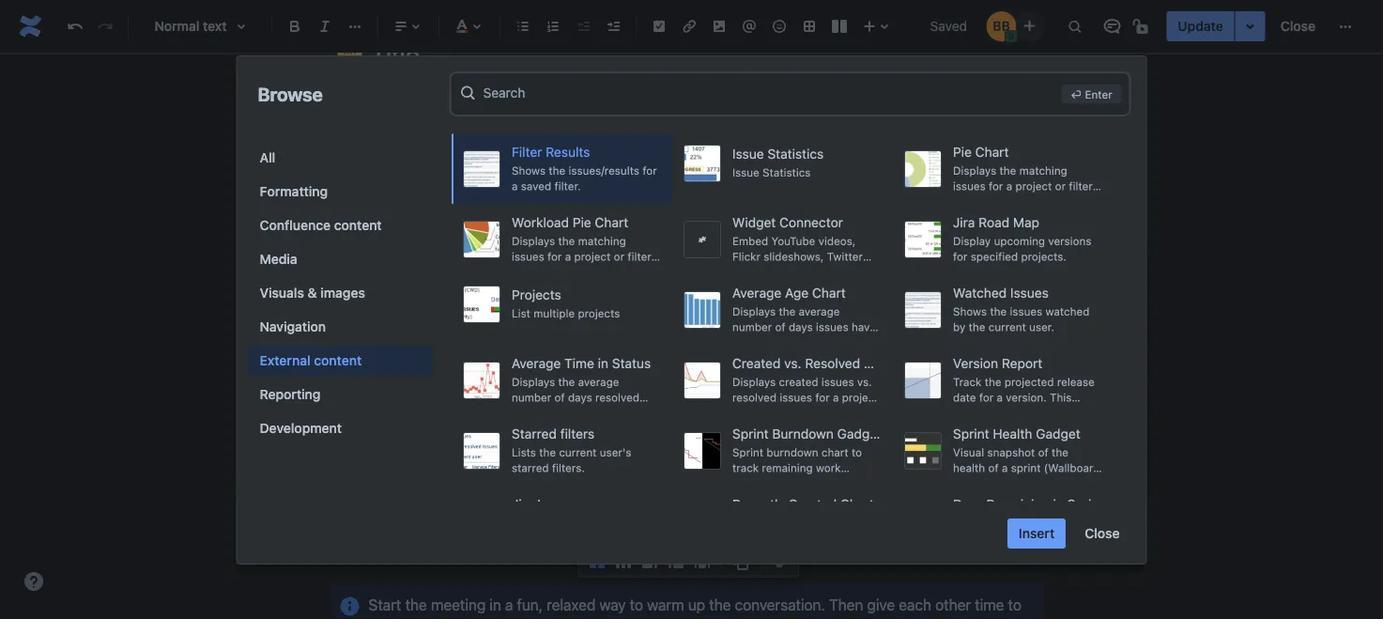 Task type: describe. For each thing, give the bounding box(es) containing it.
days remaining in sprint gadget
[[953, 496, 1152, 512]]

twitter
[[827, 250, 863, 263]]

jira legacy
[[512, 496, 581, 512]]

visuals & images button
[[248, 278, 433, 308]]

as inside pie chart displays the matching issues for a project or filter as a pie chart.
[[953, 195, 965, 208]]

upcoming
[[994, 234, 1045, 248]]

user.
[[1029, 320, 1054, 333]]

current inside watched issues shows the issues watched by the current user.
[[989, 320, 1026, 333]]

created inside button
[[788, 496, 837, 512]]

burndown
[[766, 446, 818, 459]]

chart for recently created chart
[[840, 496, 874, 512]]

issues inside watched issues shows the issues watched by the current user.
[[1010, 305, 1042, 318]]

starred
[[512, 461, 549, 474]]

confluence image
[[15, 11, 45, 41]]

road
[[979, 215, 1010, 230]]

0 vertical spatial close button
[[1270, 11, 1327, 41]]

confluence image
[[15, 11, 45, 41]]

reporting
[[260, 387, 321, 402]]

of up "sprint"
[[1038, 446, 1049, 459]]

for inside jira road map display upcoming versions for specified projects.
[[953, 250, 967, 263]]

a up display
[[968, 195, 974, 208]]

confluence content button
[[248, 210, 433, 240]]

two columns image
[[586, 551, 609, 574]]

current inside starred filters lists the current user's starred filters.
[[559, 446, 596, 459]]

0 horizontal spatial vs.
[[784, 356, 801, 371]]

redo ⌘⇧z image
[[94, 15, 116, 38]]

visuals
[[260, 285, 304, 301]]

each
[[899, 596, 932, 614]]

advanced search image
[[459, 84, 478, 102]]

chart for workload pie chart displays the matching issues for a project or filter as a pie chart.
[[595, 215, 628, 230]]

starred filters lists the current user's starred filters.
[[512, 426, 631, 474]]

in inside button
[[1053, 496, 1064, 512]]

meetical,
[[602, 123, 663, 140]]

displays inside average time in status displays the average number of days resolved issues have spent in status.
[[512, 375, 555, 389]]

in right time
[[598, 356, 608, 371]]

issues inside the workload pie chart displays the matching issues for a project or filter as a pie chart.
[[512, 250, 544, 263]]

you
[[553, 123, 578, 140]]

date
[[340, 225, 373, 243]]

for inside pie chart displays the matching issues for a project or filter as a pie chart.
[[989, 179, 1003, 193]]

projects list multiple projects
[[512, 287, 620, 320]]

add image, video, or file image
[[708, 15, 731, 38]]

the inside widget connector embed youtube videos, flickr slideshows, twitter streams, google docs and other content from the web.
[[833, 281, 850, 294]]

average age chart displays the average number of days issues have been unresolved.
[[732, 285, 876, 349]]

sprint health gadget visual snapshot of the health of a sprint (wallboard capable)
[[953, 426, 1100, 490]]

results
[[546, 144, 590, 160]]

age
[[785, 285, 809, 301]]

all button
[[248, 143, 433, 173]]

to right way
[[630, 596, 644, 614]]

filters
[[560, 426, 594, 442]]

by for the
[[953, 320, 966, 333]]

matching inside the workload pie chart displays the matching issues for a project or filter as a pie chart.
[[578, 234, 626, 248]]

been
[[732, 336, 758, 349]]

online
[[687, 123, 727, 140]]

meeting inside start the meeting in a fun, relaxed way to warm up the conversation. then give each other time to
[[431, 596, 486, 614]]

capable) inside sprint health gadget visual snapshot of the health of a sprint (wallboard capable)
[[953, 477, 998, 490]]

number inside average age chart displays the average number of days issues have been unresolved.
[[732, 320, 772, 333]]

saved inside filter results shows the issues/results for a saved filter.
[[521, 179, 551, 193]]

saved inside the created vs. resolved chart displays created issues vs. resolved issues for a project or saved filter.
[[746, 406, 776, 419]]

matching inside pie chart displays the matching issues for a project or filter as a pie chart.
[[1019, 164, 1067, 177]]

widget connector embed youtube videos, flickr slideshows, twitter streams, google docs and other content from the web.
[[732, 215, 877, 294]]

multiple
[[533, 307, 575, 320]]

editable content region
[[301, 0, 1092, 619]]

resolved inside the created vs. resolved chart displays created issues vs. resolved issues for a project or saved filter.
[[732, 391, 776, 404]]

way
[[600, 596, 626, 614]]

1 vertical spatial statistics
[[762, 166, 811, 179]]

emoji image
[[768, 15, 791, 38]]

lists
[[512, 446, 536, 459]]

project inside the created vs. resolved chart displays created issues vs. resolved issues for a project or saved filter.
[[842, 391, 878, 404]]

pie inside pie chart displays the matching issues for a project or filter as a pie chart.
[[977, 195, 993, 208]]

to inside sprint burndown gadget sprint burndown chart to track remaining work (wallboard capable)
[[852, 446, 862, 459]]

issues
[[1010, 285, 1049, 301]]

connector
[[779, 215, 843, 230]]

track
[[732, 461, 759, 474]]

the inside average time in status displays the average number of days resolved issues have spent in status.
[[558, 375, 575, 389]]

chart. inside pie chart displays the matching issues for a project or filter as a pie chart.
[[996, 195, 1026, 208]]

legacy
[[537, 496, 581, 512]]

workload
[[512, 215, 569, 230]]

have inside average time in status displays the average number of days resolved issues have spent in status.
[[547, 406, 572, 419]]

filter. inside the created vs. resolved chart displays created issues vs. resolved issues for a project or saved filter.
[[780, 406, 806, 419]]

a inside start the meeting in a fun, relaxed way to warm up the conversation. then give each other time to
[[505, 596, 513, 614]]

warm
[[647, 596, 685, 614]]

a inside sprint health gadget visual snapshot of the health of a sprint (wallboard capable)
[[1002, 461, 1008, 474]]

three columns with sidebars image
[[691, 551, 714, 574]]

⏎ enter
[[1071, 87, 1113, 101]]

as inside the workload pie chart displays the matching issues for a project or filter as a pie chart.
[[512, 265, 523, 278]]

panel info image
[[339, 596, 361, 618]]

indent tab image
[[602, 15, 625, 38]]

google
[[780, 265, 817, 278]]

watched
[[953, 285, 1007, 301]]

outdent ⇧tab image
[[572, 15, 595, 38]]

italic ⌘i image
[[314, 15, 336, 38]]

sprint burndown gadget sprint burndown chart to track remaining work (wallboard capable)
[[732, 426, 882, 490]]

a up road
[[1006, 179, 1012, 193]]

all
[[260, 150, 276, 165]]

0 horizontal spatial close button
[[1074, 519, 1132, 549]]

external
[[260, 353, 311, 368]]

list
[[512, 307, 530, 320]]

layouts image
[[829, 15, 851, 38]]

issues inside average age chart displays the average number of days issues have been unresolved.
[[816, 320, 848, 333]]

slideshows,
[[764, 250, 824, 263]]

created
[[779, 375, 818, 389]]

1 vertical spatial vs.
[[857, 375, 872, 389]]

issues inside average time in status displays the average number of days resolved issues have spent in status.
[[512, 406, 544, 419]]

watched
[[1046, 305, 1090, 318]]

brought
[[479, 123, 532, 140]]

have inside average age chart displays the average number of days issues have been unresolved.
[[852, 320, 876, 333]]

an
[[667, 123, 683, 140]]

numbered list ⌘⇧7 image
[[542, 15, 565, 38]]

filter inside pie chart displays the matching issues for a project or filter as a pie chart.
[[1069, 179, 1093, 193]]

a inside filter results shows the issues/results for a saved filter.
[[512, 179, 518, 193]]

browse
[[258, 83, 323, 105]]

version
[[953, 356, 998, 371]]

of inside average age chart displays the average number of days issues have been unresolved.
[[775, 320, 785, 333]]

the inside average age chart displays the average number of days issues have been unresolved.
[[779, 305, 796, 318]]

filter. inside filter results shows the issues/results for a saved filter.
[[554, 179, 581, 193]]

widget
[[732, 215, 776, 230]]

issues down created
[[780, 391, 812, 404]]

location
[[340, 350, 401, 368]]

pie inside the workload pie chart displays the matching issues for a project or filter as a pie chart.
[[572, 215, 591, 230]]

the inside pie chart displays the matching issues for a project or filter as a pie chart.
[[1000, 164, 1016, 177]]

management
[[790, 123, 878, 140]]

of down snapshot
[[988, 461, 999, 474]]

mention image
[[738, 15, 761, 38]]

(wallboard inside sprint health gadget visual snapshot of the health of a sprint (wallboard capable)
[[1044, 461, 1100, 474]]

health
[[953, 461, 985, 474]]

0 vertical spatial meeting
[[731, 123, 786, 140]]

project inside pie chart displays the matching issues for a project or filter as a pie chart.
[[1015, 179, 1052, 193]]

pie inside pie chart displays the matching issues for a project or filter as a pie chart.
[[953, 144, 972, 160]]

bob builder image
[[987, 11, 1017, 41]]

number inside average time in status displays the average number of days resolved issues have spent in status.
[[512, 391, 551, 404]]

and
[[850, 265, 869, 278]]

tool.
[[882, 123, 912, 140]]

go wide image
[[1065, 490, 1088, 512]]

the inside starred filters lists the current user's starred filters.
[[539, 446, 556, 459]]

map
[[1013, 215, 1039, 230]]

left sidebar image
[[665, 551, 688, 574]]

update button
[[1167, 11, 1235, 41]]

&
[[308, 285, 317, 301]]

visual
[[953, 446, 984, 459]]

version report button
[[893, 345, 1114, 415]]

streams,
[[732, 265, 777, 278]]

snapshot
[[987, 446, 1035, 459]]

editor toolbar toolbar
[[579, 547, 798, 598]]

up
[[688, 596, 706, 614]]

the inside filter results shows the issues/results for a saved filter.
[[548, 164, 565, 177]]

enter
[[1085, 87, 1113, 101]]

give
[[868, 596, 895, 614]]

is
[[464, 123, 475, 140]]

spent
[[575, 406, 604, 419]]

recently created chart
[[732, 496, 874, 512]]

sprint inside button
[[1067, 496, 1104, 512]]

filter
[[512, 144, 542, 160]]

projects
[[512, 287, 561, 303]]

close for topmost close button
[[1281, 18, 1316, 34]]

to right time
[[1008, 596, 1022, 614]]

gadget for sprint health gadget
[[1036, 426, 1081, 442]]



Task type: vqa. For each thing, say whether or not it's contained in the screenshot.
editor toolbar Toolbar
yes



Task type: locate. For each thing, give the bounding box(es) containing it.
average down time
[[578, 375, 619, 389]]

jira inside jira road map display upcoming versions for specified projects.
[[953, 215, 975, 230]]

content down navigation button
[[314, 353, 362, 368]]

0 horizontal spatial gadget
[[837, 426, 882, 442]]

2 capable) from the left
[[953, 477, 998, 490]]

or inside pie chart displays the matching issues for a project or filter as a pie chart.
[[1055, 179, 1066, 193]]

confluence
[[260, 217, 331, 233]]

resolved inside average time in status displays the average number of days resolved issues have spent in status.
[[595, 391, 639, 404]]

project up projects list multiple projects
[[574, 250, 610, 263]]

displays down been
[[732, 375, 776, 389]]

media button
[[248, 244, 433, 274]]

1 vertical spatial current
[[559, 446, 596, 459]]

0 horizontal spatial other
[[732, 281, 760, 294]]

0 horizontal spatial by
[[582, 123, 598, 140]]

shows inside watched issues shows the issues watched by the current user.
[[953, 305, 987, 318]]

pie chart displays the matching issues for a project or filter as a pie chart.
[[953, 144, 1093, 208]]

capable) inside sprint burndown gadget sprint burndown chart to track remaining work (wallboard capable)
[[791, 477, 837, 490]]

issues up road
[[953, 179, 986, 193]]

current left user.
[[989, 320, 1026, 333]]

average inside average time in status displays the average number of days resolved issues have spent in status.
[[578, 375, 619, 389]]

1 vertical spatial average
[[512, 356, 561, 371]]

shows for filter
[[512, 164, 545, 177]]

recently
[[732, 496, 785, 512]]

average down from at the right top
[[799, 305, 840, 318]]

workload pie chart displays the matching issues for a project or filter as a pie chart.
[[512, 215, 651, 278]]

1 horizontal spatial meeting
[[731, 123, 786, 140]]

youtube
[[771, 234, 815, 248]]

pie right workload
[[572, 215, 591, 230]]

displays inside the created vs. resolved chart displays created issues vs. resolved issues for a project or saved filter.
[[732, 375, 776, 389]]

as up the projects
[[512, 265, 523, 278]]

1 vertical spatial meeting
[[431, 596, 486, 614]]

0 horizontal spatial average
[[578, 375, 619, 389]]

chart up road
[[975, 144, 1009, 160]]

1 vertical spatial pie
[[536, 265, 551, 278]]

insert button
[[1008, 519, 1066, 549]]

report
[[1002, 356, 1043, 371]]

gadget up chart
[[837, 426, 882, 442]]

close button down go wide icon
[[1074, 519, 1132, 549]]

1 horizontal spatial average
[[732, 285, 781, 301]]

browse dialog
[[237, 56, 1152, 619]]

1 vertical spatial created
[[788, 496, 837, 512]]

for down created
[[815, 391, 830, 404]]

0 vertical spatial project
[[1015, 179, 1052, 193]]

average left time
[[512, 356, 561, 371]]

1 horizontal spatial days
[[789, 320, 813, 333]]

specified
[[971, 250, 1018, 263]]

1 horizontal spatial close button
[[1270, 11, 1327, 41]]

1 vertical spatial matching
[[578, 234, 626, 248]]

0 horizontal spatial as
[[512, 265, 523, 278]]

a down the resolved
[[833, 391, 839, 404]]

0 vertical spatial number
[[732, 320, 772, 333]]

1 vertical spatial (wallboard
[[732, 477, 788, 490]]

burndown
[[772, 426, 834, 442]]

displays inside pie chart displays the matching issues for a project or filter as a pie chart.
[[953, 164, 996, 177]]

displays inside average age chart displays the average number of days issues have been unresolved.
[[732, 305, 776, 318]]

for inside filter results shows the issues/results for a saved filter.
[[642, 164, 657, 177]]

the
[[548, 164, 565, 177], [1000, 164, 1016, 177], [558, 234, 575, 248], [833, 281, 850, 294], [779, 305, 796, 318], [990, 305, 1007, 318], [969, 320, 985, 333], [558, 375, 575, 389], [539, 446, 556, 459], [1052, 446, 1068, 459], [405, 596, 427, 614], [709, 596, 731, 614]]

issues inside pie chart displays the matching issues for a project or filter as a pie chart.
[[953, 179, 986, 193]]

pie inside the workload pie chart displays the matching issues for a project or filter as a pie chart.
[[536, 265, 551, 278]]

for down this template is brought to you by meetical, an online meeting management tool. in the top of the page
[[642, 164, 657, 177]]

issues up starred on the left of page
[[512, 406, 544, 419]]

of
[[775, 320, 785, 333], [554, 391, 565, 404], [1038, 446, 1049, 459], [988, 461, 999, 474]]

content
[[334, 217, 382, 233], [763, 281, 803, 294], [314, 353, 362, 368]]

jira inside jira legacy button
[[512, 496, 534, 512]]

created inside the created vs. resolved chart displays created issues vs. resolved issues for a project or saved filter.
[[732, 356, 781, 371]]

status
[[612, 356, 651, 371]]

0 horizontal spatial saved
[[521, 179, 551, 193]]

for down workload
[[547, 250, 562, 263]]

created down been
[[732, 356, 781, 371]]

0 vertical spatial filter.
[[554, 179, 581, 193]]

by down watched
[[953, 320, 966, 333]]

three columns image
[[612, 551, 635, 574]]

current up filters.
[[559, 446, 596, 459]]

average down streams,
[[732, 285, 781, 301]]

chart inside pie chart displays the matching issues for a project or filter as a pie chart.
[[975, 144, 1009, 160]]

or up 'track'
[[732, 406, 743, 419]]

gadget right health
[[1036, 426, 1081, 442]]

days inside average time in status displays the average number of days resolved issues have spent in status.
[[568, 391, 592, 404]]

1 horizontal spatial chart.
[[996, 195, 1026, 208]]

2 resolved from the left
[[732, 391, 776, 404]]

shows
[[512, 164, 545, 177], [953, 305, 987, 318]]

watched issues shows the issues watched by the current user.
[[953, 285, 1090, 333]]

1 horizontal spatial project
[[842, 391, 878, 404]]

0 vertical spatial statistics
[[767, 146, 824, 162]]

statistics
[[767, 146, 824, 162], [762, 166, 811, 179]]

0 horizontal spatial (wallboard
[[732, 477, 788, 490]]

filter down issues/results at the left of page
[[627, 250, 651, 263]]

search field
[[483, 76, 1054, 109]]

a
[[512, 179, 518, 193], [1006, 179, 1012, 193], [968, 195, 974, 208], [565, 250, 571, 263], [526, 265, 533, 278], [833, 391, 839, 404], [1002, 461, 1008, 474], [505, 596, 513, 614]]

to left the you
[[536, 123, 550, 140]]

remaining
[[762, 461, 813, 474]]

starred
[[512, 426, 556, 442]]

average inside average age chart displays the average number of days issues have been unresolved.
[[732, 285, 781, 301]]

average time in status displays the average number of days resolved issues have spent in status.
[[512, 356, 654, 419]]

pie
[[977, 195, 993, 208], [536, 265, 551, 278]]

of inside average time in status displays the average number of days resolved issues have spent in status.
[[554, 391, 565, 404]]

1 vertical spatial saved
[[746, 406, 776, 419]]

for down display
[[953, 250, 967, 263]]

for inside the workload pie chart displays the matching issues for a project or filter as a pie chart.
[[547, 250, 562, 263]]

jira for jira legacy
[[512, 496, 534, 512]]

0 vertical spatial matching
[[1019, 164, 1067, 177]]

by for meetical,
[[582, 123, 598, 140]]

displays down workload
[[512, 234, 555, 248]]

a left fun,
[[505, 596, 513, 614]]

0 vertical spatial pie
[[953, 144, 972, 160]]

matching up map
[[1019, 164, 1067, 177]]

1 horizontal spatial average
[[799, 305, 840, 318]]

or inside the created vs. resolved chart displays created issues vs. resolved issues for a project or saved filter.
[[732, 406, 743, 419]]

0 vertical spatial (wallboard
[[1044, 461, 1100, 474]]

filter inside the workload pie chart displays the matching issues for a project or filter as a pie chart.
[[627, 250, 651, 263]]

flickr
[[732, 250, 760, 263]]

jira legacy button
[[451, 486, 672, 556]]

1 horizontal spatial capable)
[[953, 477, 998, 490]]

sprint
[[732, 426, 769, 442], [953, 426, 989, 442], [732, 446, 763, 459], [1067, 496, 1104, 512]]

content for confluence content
[[334, 217, 382, 233]]

0 horizontal spatial close
[[1085, 526, 1120, 541]]

1 vertical spatial close button
[[1074, 519, 1132, 549]]

0 horizontal spatial filter.
[[554, 179, 581, 193]]

0 horizontal spatial have
[[547, 406, 572, 419]]

1 horizontal spatial pie
[[977, 195, 993, 208]]

undo ⌘z image
[[64, 15, 86, 38]]

template
[[401, 123, 460, 140]]

0 horizontal spatial jira
[[512, 496, 534, 512]]

chart
[[821, 446, 848, 459]]

1 vertical spatial number
[[512, 391, 551, 404]]

meeting up issue statistics issue statistics
[[731, 123, 786, 140]]

0 horizontal spatial shows
[[512, 164, 545, 177]]

close button right 'adjust update settings' image
[[1270, 11, 1327, 41]]

other inside start the meeting in a fun, relaxed way to warm up the conversation. then give each other time to
[[936, 596, 971, 614]]

2 issue from the top
[[732, 166, 759, 179]]

content down the formatting button
[[334, 217, 382, 233]]

adjust update settings image
[[1240, 15, 1262, 38]]

the inside the workload pie chart displays the matching issues for a project or filter as a pie chart.
[[558, 234, 575, 248]]

average inside average time in status displays the average number of days resolved issues have spent in status.
[[512, 356, 561, 371]]

1 vertical spatial filter.
[[780, 406, 806, 419]]

time
[[975, 596, 1005, 614]]

0 vertical spatial shows
[[512, 164, 545, 177]]

0 horizontal spatial project
[[574, 250, 610, 263]]

table image
[[798, 15, 821, 38]]

reporting button
[[248, 380, 433, 410]]

0 vertical spatial jira
[[953, 215, 975, 230]]

filter
[[1069, 179, 1093, 193], [627, 250, 651, 263]]

bullet list ⌘⇧8 image
[[512, 15, 535, 38]]

then
[[829, 596, 864, 614]]

remove image
[[768, 551, 791, 574]]

close button
[[1270, 11, 1327, 41], [1074, 519, 1132, 549]]

Give this page a title text field
[[371, 40, 1045, 71]]

1 horizontal spatial gadget
[[1036, 426, 1081, 442]]

formatting button
[[248, 177, 433, 207]]

0 vertical spatial issue
[[732, 146, 764, 162]]

gadget inside sprint burndown gadget sprint burndown chart to track remaining work (wallboard capable)
[[837, 426, 882, 442]]

issues up the resolved
[[816, 320, 848, 333]]

filter. down results
[[554, 179, 581, 193]]

0 horizontal spatial pie
[[536, 265, 551, 278]]

chart down docs
[[812, 285, 846, 301]]

to
[[536, 123, 550, 140], [852, 446, 862, 459], [630, 596, 644, 614], [1008, 596, 1022, 614]]

issue down the search field
[[732, 146, 764, 162]]

media
[[260, 251, 297, 267]]

close down go wide icon
[[1085, 526, 1120, 541]]

this
[[369, 123, 397, 140]]

1 vertical spatial close
[[1085, 526, 1120, 541]]

1 vertical spatial other
[[936, 596, 971, 614]]

project up map
[[1015, 179, 1052, 193]]

1 vertical spatial pie
[[572, 215, 591, 230]]

for up road
[[989, 179, 1003, 193]]

created down work at the bottom right
[[788, 496, 837, 512]]

capable) down work at the bottom right
[[791, 477, 837, 490]]

project inside the workload pie chart displays the matching issues for a project or filter as a pie chart.
[[574, 250, 610, 263]]

(wallboard inside sprint burndown gadget sprint burndown chart to track remaining work (wallboard capable)
[[732, 477, 788, 490]]

1 vertical spatial chart.
[[554, 265, 585, 278]]

issue statistics issue statistics
[[732, 146, 824, 179]]

link image
[[678, 15, 701, 38]]

by inside main content area, start typing to enter text. text field
[[582, 123, 598, 140]]

a up the projects
[[526, 265, 533, 278]]

statistics down management
[[767, 146, 824, 162]]

status.
[[619, 406, 654, 419]]

matching down issues/results at the left of page
[[578, 234, 626, 248]]

right sidebar image
[[639, 551, 661, 574]]

number up been
[[732, 320, 772, 333]]

1 horizontal spatial vs.
[[857, 375, 872, 389]]

1 horizontal spatial have
[[852, 320, 876, 333]]

relaxed
[[547, 596, 596, 614]]

1 horizontal spatial or
[[732, 406, 743, 419]]

0 horizontal spatial or
[[614, 250, 624, 263]]

close
[[1281, 18, 1316, 34], [1085, 526, 1120, 541]]

sprint inside sprint health gadget visual snapshot of the health of a sprint (wallboard capable)
[[953, 426, 989, 442]]

close inside the browse dialog
[[1085, 526, 1120, 541]]

1 issue from the top
[[732, 146, 764, 162]]

average for average time in status
[[512, 356, 561, 371]]

0 vertical spatial other
[[732, 281, 760, 294]]

2 horizontal spatial gadget
[[1107, 496, 1152, 512]]

external content button
[[248, 346, 433, 376]]

2 vertical spatial or
[[732, 406, 743, 419]]

project
[[1015, 179, 1052, 193], [574, 250, 610, 263], [842, 391, 878, 404]]

1 vertical spatial shows
[[953, 305, 987, 318]]

other down streams,
[[732, 281, 760, 294]]

0 horizontal spatial days
[[568, 391, 592, 404]]

filter results shows the issues/results for a saved filter.
[[512, 144, 657, 193]]

chart down issues/results at the left of page
[[595, 215, 628, 230]]

2 vertical spatial content
[[314, 353, 362, 368]]

displays inside the workload pie chart displays the matching issues for a project or filter as a pie chart.
[[512, 234, 555, 248]]

or
[[1055, 179, 1066, 193], [614, 250, 624, 263], [732, 406, 743, 419]]

issues down issues
[[1010, 305, 1042, 318]]

a down workload
[[565, 250, 571, 263]]

content for external content
[[314, 353, 362, 368]]

1 vertical spatial by
[[953, 320, 966, 333]]

web.
[[853, 281, 877, 294]]

sprint
[[1011, 461, 1041, 474]]

jira up display
[[953, 215, 975, 230]]

chart right the resolved
[[864, 356, 897, 371]]

or up projects
[[614, 250, 624, 263]]

gadget
[[837, 426, 882, 442], [1036, 426, 1081, 442], [1107, 496, 1152, 512]]

a down snapshot
[[1002, 461, 1008, 474]]

chart
[[975, 144, 1009, 160], [595, 215, 628, 230], [812, 285, 846, 301], [864, 356, 897, 371], [840, 496, 874, 512]]

gadget for sprint burndown gadget
[[837, 426, 882, 442]]

chart for average age chart displays the average number of days issues have been unresolved.
[[812, 285, 846, 301]]

1 horizontal spatial by
[[953, 320, 966, 333]]

health
[[993, 426, 1032, 442]]

the inside sprint health gadget visual snapshot of the health of a sprint (wallboard capable)
[[1052, 446, 1068, 459]]

copy image
[[730, 551, 752, 574]]

other left time
[[936, 596, 971, 614]]

gadget right go wide icon
[[1107, 496, 1152, 512]]

1 vertical spatial or
[[614, 250, 624, 263]]

0 vertical spatial filter
[[1069, 179, 1093, 193]]

0 vertical spatial as
[[953, 195, 965, 208]]

1 resolved from the left
[[595, 391, 639, 404]]

chart inside the workload pie chart displays the matching issues for a project or filter as a pie chart.
[[595, 215, 628, 230]]

or inside the workload pie chart displays the matching issues for a project or filter as a pie chart.
[[614, 250, 624, 263]]

chart. up projects list multiple projects
[[554, 265, 585, 278]]

issue up widget on the top of the page
[[732, 166, 759, 179]]

chart inside average age chart displays the average number of days issues have been unresolved.
[[812, 285, 846, 301]]

chart.
[[996, 195, 1026, 208], [554, 265, 585, 278]]

0 vertical spatial or
[[1055, 179, 1066, 193]]

1 horizontal spatial filter
[[1069, 179, 1093, 193]]

created vs. resolved chart displays created issues vs. resolved issues for a project or saved filter.
[[732, 356, 897, 419]]

external content
[[260, 353, 362, 368]]

content inside widget connector embed youtube videos, flickr slideshows, twitter streams, google docs and other content from the web.
[[763, 281, 803, 294]]

(wallboard up go wide icon
[[1044, 461, 1100, 474]]

1 horizontal spatial current
[[989, 320, 1026, 333]]

1 horizontal spatial created
[[788, 496, 837, 512]]

by right the you
[[582, 123, 598, 140]]

chart. inside the workload pie chart displays the matching issues for a project or filter as a pie chart.
[[554, 265, 585, 278]]

1 capable) from the left
[[791, 477, 837, 490]]

other
[[732, 281, 760, 294], [936, 596, 971, 614]]

chart inside button
[[840, 496, 874, 512]]

bold ⌘b image
[[284, 15, 306, 38]]

visuals & images
[[260, 285, 365, 301]]

1 vertical spatial issue
[[732, 166, 759, 179]]

or up versions
[[1055, 179, 1066, 193]]

have
[[852, 320, 876, 333], [547, 406, 572, 419]]

development button
[[248, 413, 433, 443]]

in left fun,
[[490, 596, 501, 614]]

1 horizontal spatial as
[[953, 195, 965, 208]]

1 vertical spatial content
[[763, 281, 803, 294]]

issue
[[732, 146, 764, 162], [732, 166, 759, 179]]

have up filters
[[547, 406, 572, 419]]

images
[[321, 285, 365, 301]]

filter. up burndown in the bottom right of the page
[[780, 406, 806, 419]]

have down web.
[[852, 320, 876, 333]]

capable) down 'health'
[[953, 477, 998, 490]]

2 horizontal spatial or
[[1055, 179, 1066, 193]]

displays up road
[[953, 164, 996, 177]]

issues down workload
[[512, 250, 544, 263]]

capable)
[[791, 477, 837, 490], [953, 477, 998, 490]]

other inside widget connector embed youtube videos, flickr slideshows, twitter streams, google docs and other content from the web.
[[732, 281, 760, 294]]

matching
[[1019, 164, 1067, 177], [578, 234, 626, 248]]

1 horizontal spatial close
[[1281, 18, 1316, 34]]

0 vertical spatial by
[[582, 123, 598, 140]]

a down filter
[[512, 179, 518, 193]]

jira for jira road map display upcoming versions for specified projects.
[[953, 215, 975, 230]]

shows down filter
[[512, 164, 545, 177]]

navigation
[[260, 319, 326, 334]]

development
[[260, 420, 342, 436]]

days up spent
[[568, 391, 592, 404]]

0 horizontal spatial created
[[732, 356, 781, 371]]

embed
[[732, 234, 768, 248]]

1 vertical spatial project
[[574, 250, 610, 263]]

0 horizontal spatial capable)
[[791, 477, 837, 490]]

in left go wide icon
[[1053, 496, 1064, 512]]

gadget inside days remaining in sprint gadget button
[[1107, 496, 1152, 512]]

issues
[[953, 179, 986, 193], [512, 250, 544, 263], [1010, 305, 1042, 318], [816, 320, 848, 333], [821, 375, 854, 389], [780, 391, 812, 404], [512, 406, 544, 419]]

0 horizontal spatial matching
[[578, 234, 626, 248]]

days
[[953, 496, 983, 512]]

1 vertical spatial days
[[568, 391, 592, 404]]

0 vertical spatial close
[[1281, 18, 1316, 34]]

shows inside filter results shows the issues/results for a saved filter.
[[512, 164, 545, 177]]

1 horizontal spatial filter.
[[780, 406, 806, 419]]

1 vertical spatial average
[[578, 375, 619, 389]]

0 vertical spatial saved
[[521, 179, 551, 193]]

for inside the created vs. resolved chart displays created issues vs. resolved issues for a project or saved filter.
[[815, 391, 830, 404]]

videos,
[[818, 234, 856, 248]]

in inside start the meeting in a fun, relaxed way to warm up the conversation. then give each other time to
[[490, 596, 501, 614]]

close right 'adjust update settings' image
[[1281, 18, 1316, 34]]

to right chart
[[852, 446, 862, 459]]

filter up versions
[[1069, 179, 1093, 193]]

2 horizontal spatial project
[[1015, 179, 1052, 193]]

as up display
[[953, 195, 965, 208]]

pie up display
[[953, 144, 972, 160]]

update
[[1178, 18, 1224, 34]]

in right spent
[[607, 406, 616, 419]]

(wallboard up recently
[[732, 477, 788, 490]]

issues down the resolved
[[821, 375, 854, 389]]

projects
[[578, 307, 620, 320]]

0 vertical spatial created
[[732, 356, 781, 371]]

average inside average age chart displays the average number of days issues have been unresolved.
[[799, 305, 840, 318]]

1 horizontal spatial resolved
[[732, 391, 776, 404]]

issues/results
[[568, 164, 639, 177]]

0 horizontal spatial number
[[512, 391, 551, 404]]

project down the resolved
[[842, 391, 878, 404]]

chart. up map
[[996, 195, 1026, 208]]

pie up road
[[977, 195, 993, 208]]

displays up been
[[732, 305, 776, 318]]

by inside watched issues shows the issues watched by the current user.
[[953, 320, 966, 333]]

meeting left fun,
[[431, 596, 486, 614]]

chart down work at the bottom right
[[840, 496, 874, 512]]

0 horizontal spatial meeting
[[431, 596, 486, 614]]

saved up burndown in the bottom right of the page
[[746, 406, 776, 419]]

chart inside the created vs. resolved chart displays created issues vs. resolved issues for a project or saved filter.
[[864, 356, 897, 371]]

0 vertical spatial content
[[334, 217, 382, 233]]

saved down filter
[[521, 179, 551, 193]]

close for left close button
[[1085, 526, 1120, 541]]

average for average age chart
[[732, 285, 781, 301]]

shows for watched
[[953, 305, 987, 318]]

resolved up status.
[[595, 391, 639, 404]]

0 horizontal spatial resolved
[[595, 391, 639, 404]]

1 horizontal spatial (wallboard
[[1044, 461, 1100, 474]]

time
[[564, 356, 594, 371]]

unresolved.
[[761, 336, 821, 349]]

days inside average age chart displays the average number of days issues have been unresolved.
[[789, 320, 813, 333]]

0 vertical spatial have
[[852, 320, 876, 333]]

days up unresolved.
[[789, 320, 813, 333]]

of up unresolved.
[[775, 320, 785, 333]]

displays up starred on the left of page
[[512, 375, 555, 389]]

pie up the projects
[[536, 265, 551, 278]]

a inside the created vs. resolved chart displays created issues vs. resolved issues for a project or saved filter.
[[833, 391, 839, 404]]

action item image
[[648, 15, 671, 38]]

gadget inside sprint health gadget visual snapshot of the health of a sprint (wallboard capable)
[[1036, 426, 1081, 442]]

0 vertical spatial chart.
[[996, 195, 1026, 208]]

Main content area, start typing to enter text. text field
[[320, 110, 1056, 619]]

of down time
[[554, 391, 565, 404]]

0 vertical spatial average
[[799, 305, 840, 318]]

version report
[[953, 356, 1043, 371]]

navigation button
[[248, 312, 433, 342]]

insert
[[1019, 526, 1055, 541]]

1 horizontal spatial pie
[[953, 144, 972, 160]]

recently created chart button
[[672, 486, 893, 556]]

0 vertical spatial current
[[989, 320, 1026, 333]]



